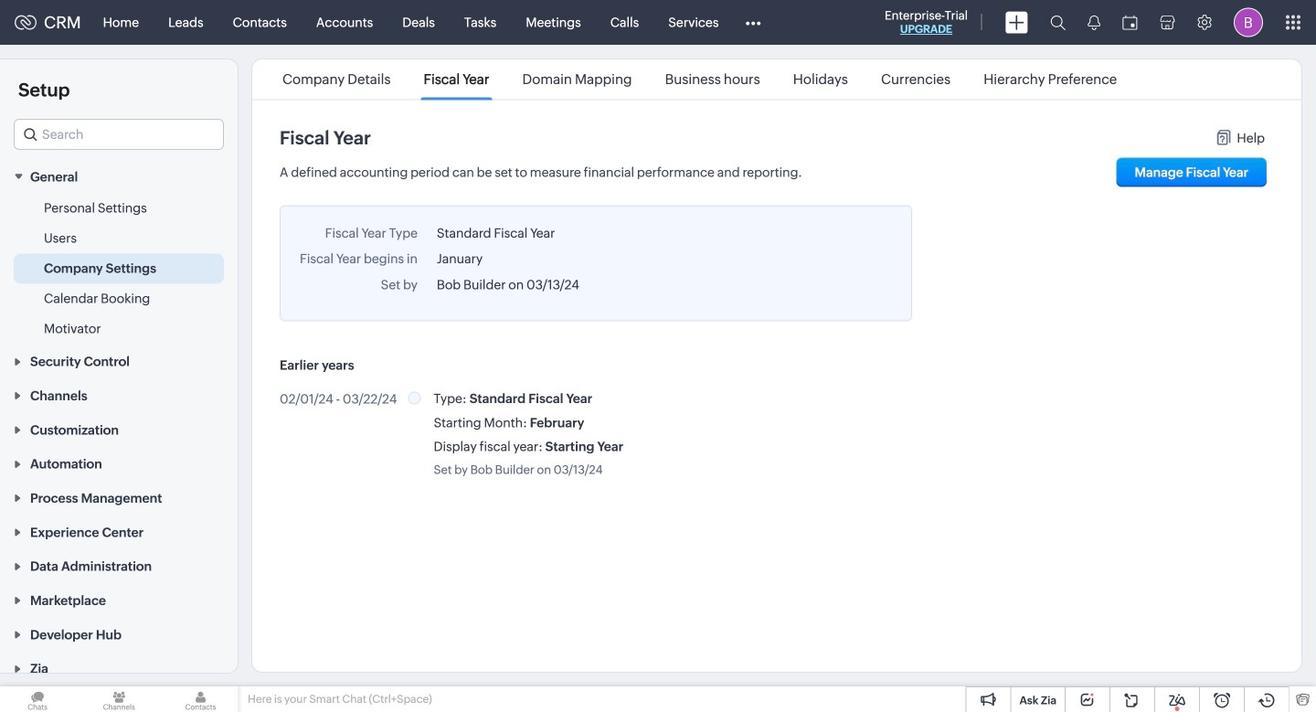 Task type: locate. For each thing, give the bounding box(es) containing it.
signals image
[[1088, 15, 1101, 30]]

None field
[[14, 119, 224, 150]]

Search text field
[[15, 120, 223, 149]]

chats image
[[0, 687, 75, 712]]

create menu element
[[995, 0, 1040, 44]]

list
[[266, 59, 1134, 99]]

contacts image
[[163, 687, 238, 712]]

logo image
[[15, 15, 37, 30]]

search element
[[1040, 0, 1077, 45]]

region
[[0, 193, 238, 344]]



Task type: describe. For each thing, give the bounding box(es) containing it.
Other Modules field
[[734, 8, 773, 37]]

signals element
[[1077, 0, 1112, 45]]

search image
[[1051, 15, 1066, 30]]

create menu image
[[1006, 11, 1029, 33]]

channels image
[[82, 687, 157, 712]]

profile element
[[1223, 0, 1275, 44]]

profile image
[[1234, 8, 1264, 37]]

calendar image
[[1123, 15, 1138, 30]]



Task type: vqa. For each thing, say whether or not it's contained in the screenshot.
region
yes



